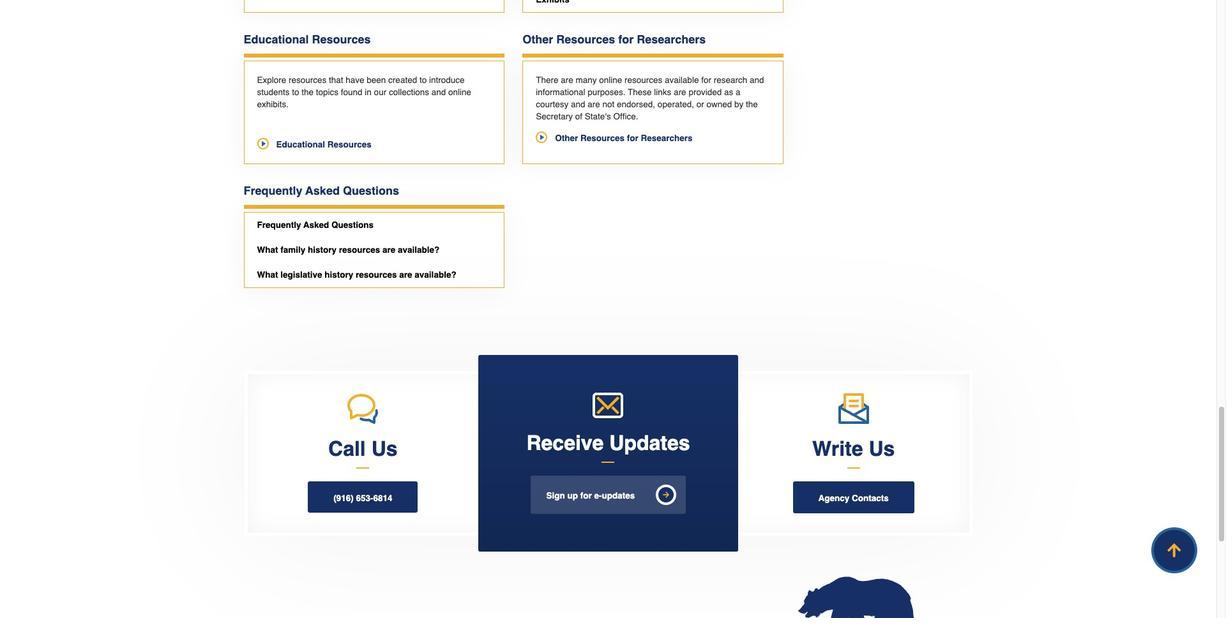 Task type: locate. For each thing, give the bounding box(es) containing it.
and up of
[[571, 100, 585, 109]]

created to
[[388, 75, 427, 85]]

write us
[[812, 437, 895, 461]]

asked up family
[[303, 220, 329, 230]]

0 vertical spatial educational resources
[[244, 33, 371, 46]]

the inside there are many online resources available for research and informational purposes. these links are provided as a courtesy and are not endorsed, operated, or owned by the secretary of state's office.
[[746, 100, 758, 109]]

for left e-
[[580, 491, 592, 501]]

and right research
[[750, 75, 764, 85]]

2 horizontal spatial and
[[750, 75, 764, 85]]

resources up these on the top of page
[[625, 75, 662, 85]]

1 horizontal spatial and
[[571, 100, 585, 109]]

history right family
[[308, 245, 337, 255]]

available? inside the what family history resources are available? link
[[398, 245, 440, 255]]

are up the state's
[[588, 100, 600, 109]]

6814
[[373, 493, 392, 503]]

1 horizontal spatial online
[[599, 75, 622, 85]]

what left legislative
[[257, 270, 278, 280]]

1 vertical spatial educational resources
[[276, 140, 372, 150]]

other
[[523, 33, 553, 46], [555, 134, 578, 143]]

been
[[367, 75, 386, 85]]

history
[[308, 245, 337, 255], [325, 270, 353, 280]]

(916) 653-6814 link
[[308, 481, 418, 513]]

online inside there are many online resources available for research and informational purposes. these links are provided as a courtesy and are not endorsed, operated, or owned by the secretary of state's office.
[[599, 75, 622, 85]]

resources down found
[[327, 140, 372, 150]]

for
[[618, 33, 634, 46], [701, 75, 711, 85], [627, 134, 638, 143], [580, 491, 592, 501]]

1 horizontal spatial us
[[869, 437, 895, 461]]

history down what family history resources are available?
[[325, 270, 353, 280]]

other up there
[[523, 33, 553, 46]]

0 horizontal spatial us
[[371, 437, 398, 460]]

researchers
[[637, 33, 706, 46], [641, 134, 693, 143]]

online down introduce
[[448, 88, 471, 97]]

agency contacts
[[818, 494, 889, 503]]

the right to
[[302, 88, 314, 97]]

sign up for e-updates link
[[530, 476, 686, 514]]

0 horizontal spatial online
[[448, 88, 471, 97]]

and
[[750, 75, 764, 85], [431, 88, 446, 97], [571, 100, 585, 109]]

explore
[[257, 75, 286, 85]]

updates
[[602, 491, 635, 501]]

resources up to
[[289, 75, 327, 85]]

what for what family history resources are available?
[[257, 245, 278, 255]]

educational resources link
[[257, 139, 372, 151]]

and inside explore resources that have been created to introduce students to the topics found in our collections and online exhibits.
[[431, 88, 446, 97]]

to
[[292, 88, 299, 97]]

for up provided
[[701, 75, 711, 85]]

resources down the what family history resources are available? link
[[356, 270, 397, 280]]

researchers up available
[[637, 33, 706, 46]]

us right call
[[371, 437, 398, 460]]

resources
[[312, 33, 371, 46], [556, 33, 615, 46], [580, 134, 625, 143], [327, 140, 372, 150]]

1 vertical spatial history
[[325, 270, 353, 280]]

(916)
[[333, 493, 354, 503]]

1 vertical spatial what
[[257, 270, 278, 280]]

educational down the exhibits.
[[276, 140, 325, 150]]

1 vertical spatial frequently asked questions
[[257, 220, 374, 230]]

0 vertical spatial researchers
[[637, 33, 706, 46]]

many
[[576, 75, 597, 85]]

questions
[[343, 184, 399, 197], [331, 220, 374, 230]]

resources
[[289, 75, 327, 85], [625, 75, 662, 85], [339, 245, 380, 255], [356, 270, 397, 280]]

online up purposes.
[[599, 75, 622, 85]]

what family history resources are available?
[[257, 245, 440, 255]]

frequently asked questions down the educational resources link on the top of page
[[244, 184, 399, 197]]

frequently up family
[[257, 220, 301, 230]]

topics
[[316, 88, 339, 97]]

other resources for researchers up many
[[523, 33, 706, 46]]

what
[[257, 245, 278, 255], [257, 270, 278, 280]]

1 horizontal spatial other
[[555, 134, 578, 143]]

other resources for researchers
[[523, 33, 706, 46], [555, 134, 693, 143]]

available? for what legislative history resources are available?
[[415, 270, 456, 280]]

resources up what legislative history resources are available?
[[339, 245, 380, 255]]

in
[[365, 88, 372, 97]]

exhibits.
[[257, 100, 289, 109]]

asked
[[305, 184, 340, 197], [303, 220, 329, 230]]

history inside the what legislative history resources are available? link
[[325, 270, 353, 280]]

the right by
[[746, 100, 758, 109]]

collections
[[389, 88, 429, 97]]

are
[[561, 75, 573, 85], [674, 88, 686, 97], [588, 100, 600, 109], [383, 245, 396, 255], [399, 270, 412, 280]]

0 vertical spatial frequently asked questions
[[244, 184, 399, 197]]

1 vertical spatial the
[[746, 100, 758, 109]]

educational up explore
[[244, 33, 309, 46]]

and down introduce
[[431, 88, 446, 97]]

other resources for researchers down office.
[[555, 134, 693, 143]]

0 vertical spatial educational
[[244, 33, 309, 46]]

history inside the what family history resources are available? link
[[308, 245, 337, 255]]

1 what from the top
[[257, 245, 278, 255]]

0 horizontal spatial other
[[523, 33, 553, 46]]

us
[[371, 437, 398, 460], [869, 437, 895, 461]]

frequently asked questions
[[244, 184, 399, 197], [257, 220, 374, 230]]

1 vertical spatial researchers
[[641, 134, 693, 143]]

family
[[280, 245, 305, 255]]

1 vertical spatial available?
[[415, 270, 456, 280]]

0 vertical spatial and
[[750, 75, 764, 85]]

0 horizontal spatial the
[[302, 88, 314, 97]]

researchers down operated, at the right of page
[[641, 134, 693, 143]]

asked down the educational resources link on the top of page
[[305, 184, 340, 197]]

1 vertical spatial and
[[431, 88, 446, 97]]

frequently
[[244, 184, 302, 197], [257, 220, 301, 230]]

1 vertical spatial online
[[448, 88, 471, 97]]

2 what from the top
[[257, 270, 278, 280]]

by
[[734, 100, 743, 109]]

0 vertical spatial frequently
[[244, 184, 302, 197]]

0 horizontal spatial and
[[431, 88, 446, 97]]

other down secretary
[[555, 134, 578, 143]]

what legislative history resources are available? link
[[244, 263, 504, 287]]

educational
[[244, 33, 309, 46], [276, 140, 325, 150]]

educational resources up that
[[244, 33, 371, 46]]

our
[[374, 88, 386, 97]]

what left family
[[257, 245, 278, 255]]

agency contacts link
[[793, 482, 914, 513]]

of
[[575, 112, 582, 121]]

0 vertical spatial the
[[302, 88, 314, 97]]

endorsed,
[[617, 100, 655, 109]]

the
[[302, 88, 314, 97], [746, 100, 758, 109]]

0 vertical spatial online
[[599, 75, 622, 85]]

0 vertical spatial history
[[308, 245, 337, 255]]

owned
[[707, 100, 732, 109]]

receive
[[526, 431, 604, 455]]

sign
[[546, 491, 565, 501]]

e-
[[594, 491, 602, 501]]

1 vertical spatial asked
[[303, 220, 329, 230]]

these
[[628, 88, 652, 97]]

questions up 'frequently asked questions' link
[[343, 184, 399, 197]]

0 vertical spatial what
[[257, 245, 278, 255]]

online
[[599, 75, 622, 85], [448, 88, 471, 97]]

1 vertical spatial other resources for researchers
[[555, 134, 693, 143]]

available?
[[398, 245, 440, 255], [415, 270, 456, 280]]

1 horizontal spatial the
[[746, 100, 758, 109]]

educational resources
[[244, 33, 371, 46], [276, 140, 372, 150]]

us right the write at the bottom right of page
[[869, 437, 895, 461]]

what for what legislative history resources are available?
[[257, 270, 278, 280]]

call
[[328, 437, 366, 460]]

available? inside the what legislative history resources are available? link
[[415, 270, 456, 280]]

resources inside there are many online resources available for research and informational purposes. these links are provided as a courtesy and are not endorsed, operated, or owned by the secretary of state's office.
[[625, 75, 662, 85]]

available? for what family history resources are available?
[[398, 245, 440, 255]]

frequently down the educational resources link on the top of page
[[244, 184, 302, 197]]

educational resources down topics
[[276, 140, 372, 150]]

0 vertical spatial available?
[[398, 245, 440, 255]]

frequently asked questions link
[[244, 213, 504, 238]]

frequently asked questions up family
[[257, 220, 374, 230]]

0 vertical spatial other resources for researchers
[[523, 33, 706, 46]]

questions up what family history resources are available?
[[331, 220, 374, 230]]



Task type: describe. For each thing, give the bounding box(es) containing it.
call us image
[[348, 394, 378, 424]]

for up these on the top of page
[[618, 33, 634, 46]]

0 vertical spatial other
[[523, 33, 553, 46]]

2 vertical spatial and
[[571, 100, 585, 109]]

0 vertical spatial questions
[[343, 184, 399, 197]]

1 vertical spatial other
[[555, 134, 578, 143]]

provided
[[689, 88, 722, 97]]

write us image
[[838, 393, 869, 424]]

what legislative history resources are available?
[[257, 270, 456, 280]]

available
[[665, 75, 699, 85]]

there are many online resources available for research and informational purposes. these links are provided as a courtesy and are not endorsed, operated, or owned by the secretary of state's office.
[[536, 75, 764, 121]]

0 vertical spatial asked
[[305, 184, 340, 197]]

that
[[329, 75, 343, 85]]

online inside explore resources that have been created to introduce students to the topics found in our collections and online exhibits.
[[448, 88, 471, 97]]

write
[[812, 437, 863, 461]]

explore resources that have been created to introduce students to the topics found in our collections and online exhibits.
[[257, 75, 471, 109]]

found
[[341, 88, 362, 97]]

receive updates image
[[593, 393, 624, 418]]

are down the what family history resources are available? link
[[399, 270, 412, 280]]

operated,
[[658, 100, 694, 109]]

us for write us
[[869, 437, 895, 461]]

secretary
[[536, 112, 573, 121]]

agency
[[818, 494, 850, 503]]

us for call us
[[371, 437, 398, 460]]

for down office.
[[627, 134, 638, 143]]

sign up for e-updates
[[546, 491, 635, 501]]

1 vertical spatial educational
[[276, 140, 325, 150]]

introduce
[[429, 75, 465, 85]]

courtesy
[[536, 100, 569, 109]]

up
[[567, 491, 578, 501]]

history for legislative
[[325, 270, 353, 280]]

resources up that
[[312, 33, 371, 46]]

653-
[[356, 493, 373, 503]]

not
[[603, 100, 615, 109]]

are up "informational"
[[561, 75, 573, 85]]

1 vertical spatial questions
[[331, 220, 374, 230]]

are down 'frequently asked questions' link
[[383, 245, 396, 255]]

or
[[696, 100, 704, 109]]

are down available
[[674, 88, 686, 97]]

resources down the state's
[[580, 134, 625, 143]]

students
[[257, 88, 290, 97]]

history for family
[[308, 245, 337, 255]]

receive updates
[[526, 431, 690, 455]]

updates
[[609, 431, 690, 455]]

legislative
[[280, 270, 322, 280]]

asked inside 'frequently asked questions' link
[[303, 220, 329, 230]]

for inside there are many online resources available for research and informational purposes. these links are provided as a courtesy and are not endorsed, operated, or owned by the secretary of state's office.
[[701, 75, 711, 85]]

other resources for researchers link
[[536, 132, 693, 144]]

educational resources inside the educational resources link
[[276, 140, 372, 150]]

contacts
[[852, 494, 889, 503]]

what family history resources are available? link
[[244, 238, 504, 263]]

research
[[714, 75, 747, 85]]

office.
[[613, 112, 638, 121]]

call us
[[328, 437, 398, 460]]

there
[[536, 75, 558, 85]]

resources inside explore resources that have been created to introduce students to the topics found in our collections and online exhibits.
[[289, 75, 327, 85]]

1 vertical spatial frequently
[[257, 220, 301, 230]]

state's
[[585, 112, 611, 121]]

links
[[654, 88, 671, 97]]

as
[[724, 88, 733, 97]]

informational
[[536, 88, 585, 97]]

have
[[346, 75, 364, 85]]

the inside explore resources that have been created to introduce students to the topics found in our collections and online exhibits.
[[302, 88, 314, 97]]

purposes.
[[588, 88, 626, 97]]

a
[[736, 88, 740, 97]]

resources up many
[[556, 33, 615, 46]]

(916) 653-6814
[[333, 493, 392, 503]]



Task type: vqa. For each thing, say whether or not it's contained in the screenshot.
on
no



